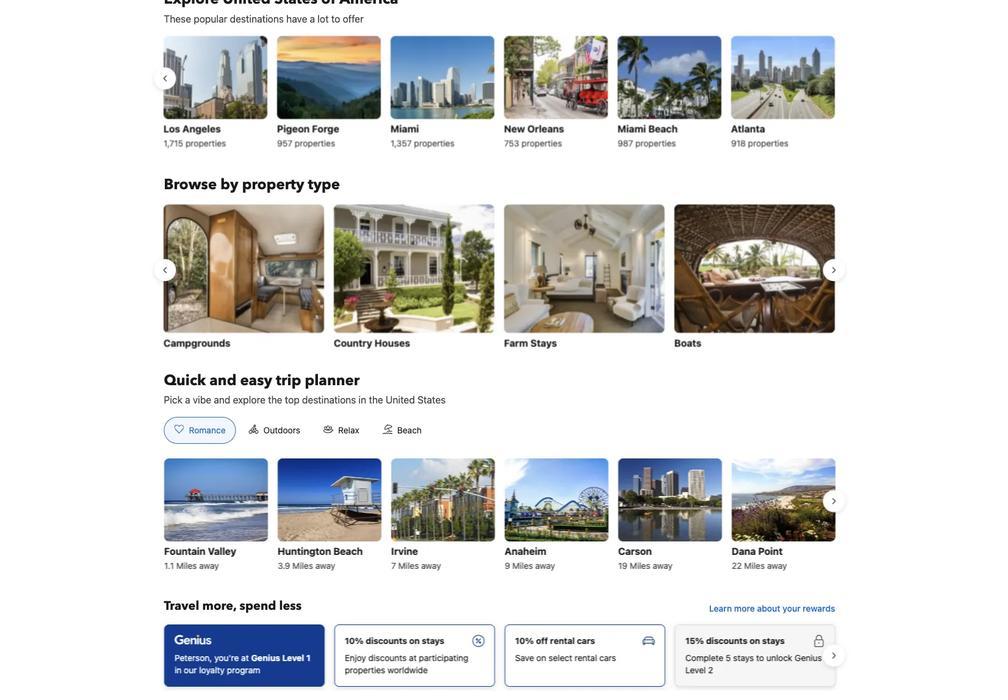Task type: locate. For each thing, give the bounding box(es) containing it.
properties inside enjoy discounts at participating properties worldwide
[[345, 665, 385, 675]]

properties down "enjoy"
[[345, 665, 385, 675]]

4 region from the top
[[154, 620, 846, 691]]

on up the complete 5 stays to unlock genius level 2 at right
[[750, 636, 760, 646]]

beach inside 'huntington beach 3.9 miles away'
[[333, 546, 363, 557]]

genius right unlock
[[795, 653, 822, 663]]

to inside the complete 5 stays to unlock genius level 2
[[756, 653, 764, 663]]

2 horizontal spatial beach
[[649, 123, 679, 134]]

trip
[[276, 370, 301, 391]]

campgrounds
[[164, 337, 231, 348]]

1 horizontal spatial stays
[[734, 653, 754, 663]]

properties inside miami 1,357 properties
[[415, 138, 455, 148]]

0 horizontal spatial on
[[409, 636, 420, 646]]

5 miles from the left
[[630, 561, 651, 571]]

farm
[[505, 337, 529, 348]]

0 horizontal spatial miami
[[391, 123, 420, 134]]

1 vertical spatial a
[[185, 394, 190, 406]]

to
[[332, 13, 340, 24], [756, 653, 764, 663]]

properties
[[186, 138, 226, 148], [295, 138, 336, 148], [415, 138, 455, 148], [522, 138, 563, 148], [636, 138, 677, 148], [749, 138, 789, 148], [345, 665, 385, 675]]

miles down huntington
[[292, 561, 313, 571]]

the left top
[[268, 394, 283, 406]]

properties inside new orleans 753 properties
[[522, 138, 563, 148]]

miles inside dana point 22 miles away
[[745, 561, 765, 571]]

romance
[[189, 425, 226, 435]]

top
[[285, 394, 300, 406]]

10% discounts on stays
[[345, 636, 444, 646]]

at inside enjoy discounts at participating properties worldwide
[[409, 653, 417, 663]]

0 horizontal spatial 10%
[[345, 636, 364, 646]]

1 vertical spatial destinations
[[302, 394, 356, 406]]

fountain
[[164, 546, 205, 557]]

fountain valley 1.1 miles away
[[164, 546, 236, 571]]

1 horizontal spatial destinations
[[302, 394, 356, 406]]

away down the anaheim
[[535, 561, 555, 571]]

beach inside button
[[398, 425, 422, 435]]

1 genius from the left
[[251, 653, 280, 663]]

country houses
[[334, 337, 411, 348]]

cars
[[577, 636, 595, 646], [600, 653, 616, 663]]

in up relax
[[359, 394, 367, 406]]

level
[[282, 653, 304, 663], [686, 665, 706, 675]]

miles right 7 at the left bottom
[[398, 561, 419, 571]]

discounts up enjoy discounts at participating properties worldwide
[[366, 636, 407, 646]]

tab list
[[154, 417, 442, 445]]

relax button
[[313, 417, 370, 444]]

genius inside the peterson, you're at genius level 1 in our loyalty program
[[251, 653, 280, 663]]

enjoy
[[345, 653, 366, 663]]

10% off rental cars
[[515, 636, 595, 646]]

destinations
[[230, 13, 284, 24], [302, 394, 356, 406]]

in
[[359, 394, 367, 406], [174, 665, 181, 675]]

and
[[210, 370, 237, 391], [214, 394, 231, 406]]

away down point
[[767, 561, 787, 571]]

beach inside miami beach 987 properties
[[649, 123, 679, 134]]

level inside the peterson, you're at genius level 1 in our loyalty program
[[282, 653, 304, 663]]

carson 19 miles away
[[618, 546, 673, 571]]

romance button
[[164, 417, 236, 444]]

rental right select
[[575, 653, 597, 663]]

stays for 10% discounts on stays
[[422, 636, 444, 646]]

away right 7 at the left bottom
[[421, 561, 441, 571]]

2 region from the top
[[154, 199, 846, 356]]

0 horizontal spatial at
[[241, 653, 249, 663]]

away inside the fountain valley 1.1 miles away
[[199, 561, 219, 571]]

outdoors button
[[239, 417, 311, 444]]

stays
[[422, 636, 444, 646], [763, 636, 785, 646], [734, 653, 754, 663]]

0 horizontal spatial a
[[185, 394, 190, 406]]

away down valley
[[199, 561, 219, 571]]

miles down fountain
[[176, 561, 197, 571]]

1 vertical spatial cars
[[600, 653, 616, 663]]

miami for 1,357
[[391, 123, 420, 134]]

the left united
[[369, 394, 383, 406]]

properties right 987
[[636, 138, 677, 148]]

0 vertical spatial beach
[[649, 123, 679, 134]]

at up worldwide
[[409, 653, 417, 663]]

1 vertical spatial and
[[214, 394, 231, 406]]

stays right 5
[[734, 653, 754, 663]]

on right save
[[537, 653, 546, 663]]

4 away from the left
[[535, 561, 555, 571]]

stays inside the complete 5 stays to unlock genius level 2
[[734, 653, 754, 663]]

1 horizontal spatial beach
[[398, 425, 422, 435]]

5 away from the left
[[653, 561, 673, 571]]

6 away from the left
[[767, 561, 787, 571]]

properties inside 'pigeon forge 957 properties'
[[295, 138, 336, 148]]

properties down angeles
[[186, 138, 226, 148]]

travel
[[164, 598, 199, 615]]

4 miles from the left
[[513, 561, 533, 571]]

19
[[618, 561, 628, 571]]

1 vertical spatial level
[[686, 665, 706, 675]]

2 miles from the left
[[292, 561, 313, 571]]

0 horizontal spatial beach
[[333, 546, 363, 557]]

1 the from the left
[[268, 394, 283, 406]]

destinations left the have
[[230, 13, 284, 24]]

10%
[[345, 636, 364, 646], [515, 636, 534, 646]]

1 horizontal spatial genius
[[795, 653, 822, 663]]

states
[[418, 394, 446, 406]]

discounts for discounts
[[366, 636, 407, 646]]

to right 'lot'
[[332, 13, 340, 24]]

10% up "enjoy"
[[345, 636, 364, 646]]

atlanta 918 properties
[[732, 123, 789, 148]]

1 away from the left
[[199, 561, 219, 571]]

1 at from the left
[[241, 653, 249, 663]]

miami
[[391, 123, 420, 134], [618, 123, 647, 134]]

discounts inside enjoy discounts at participating properties worldwide
[[368, 653, 407, 663]]

level left the 1
[[282, 653, 304, 663]]

level down complete
[[686, 665, 706, 675]]

0 vertical spatial destinations
[[230, 13, 284, 24]]

stays for 15% discounts on stays
[[763, 636, 785, 646]]

2 10% from the left
[[515, 636, 534, 646]]

farm stays
[[505, 337, 558, 348]]

2 vertical spatial beach
[[333, 546, 363, 557]]

properties down atlanta
[[749, 138, 789, 148]]

miles right 22 at the bottom of page
[[745, 561, 765, 571]]

miles inside 'huntington beach 3.9 miles away'
[[292, 561, 313, 571]]

away
[[199, 561, 219, 571], [315, 561, 335, 571], [421, 561, 441, 571], [535, 561, 555, 571], [653, 561, 673, 571], [767, 561, 787, 571]]

6 miles from the left
[[745, 561, 765, 571]]

1 horizontal spatial miami
[[618, 123, 647, 134]]

miami up 1,357
[[391, 123, 420, 134]]

easy
[[240, 370, 272, 391]]

away right 19
[[653, 561, 673, 571]]

1
[[306, 653, 311, 663]]

select
[[549, 653, 573, 663]]

level inside the complete 5 stays to unlock genius level 2
[[686, 665, 706, 675]]

0 horizontal spatial level
[[282, 653, 304, 663]]

in inside the peterson, you're at genius level 1 in our loyalty program
[[174, 665, 181, 675]]

0 horizontal spatial genius
[[251, 653, 280, 663]]

properties inside atlanta 918 properties
[[749, 138, 789, 148]]

1 horizontal spatial in
[[359, 394, 367, 406]]

miles inside the fountain valley 1.1 miles away
[[176, 561, 197, 571]]

discounts for 5
[[706, 636, 748, 646]]

1 horizontal spatial the
[[369, 394, 383, 406]]

properties down the forge
[[295, 138, 336, 148]]

planner
[[305, 370, 360, 391]]

blue genius logo image
[[174, 635, 211, 645], [174, 635, 211, 645]]

have
[[287, 13, 307, 24]]

0 vertical spatial level
[[282, 653, 304, 663]]

carson
[[618, 546, 652, 557]]

stays up unlock
[[763, 636, 785, 646]]

atlanta
[[732, 123, 766, 134]]

3 region from the top
[[154, 454, 846, 578]]

beach
[[649, 123, 679, 134], [398, 425, 422, 435], [333, 546, 363, 557]]

1 horizontal spatial on
[[537, 653, 546, 663]]

miami inside miami beach 987 properties
[[618, 123, 647, 134]]

stays
[[531, 337, 558, 348]]

1 vertical spatial to
[[756, 653, 764, 663]]

0 vertical spatial in
[[359, 394, 367, 406]]

1 vertical spatial in
[[174, 665, 181, 675]]

miami up 987
[[618, 123, 647, 134]]

in left our
[[174, 665, 181, 675]]

irvine 7 miles away
[[391, 546, 441, 571]]

miles
[[176, 561, 197, 571], [292, 561, 313, 571], [398, 561, 419, 571], [513, 561, 533, 571], [630, 561, 651, 571], [745, 561, 765, 571]]

1 vertical spatial beach
[[398, 425, 422, 435]]

2 horizontal spatial on
[[750, 636, 760, 646]]

miles down the anaheim
[[513, 561, 533, 571]]

0 horizontal spatial the
[[268, 394, 283, 406]]

0 horizontal spatial cars
[[577, 636, 595, 646]]

15%
[[686, 636, 704, 646]]

on
[[409, 636, 420, 646], [750, 636, 760, 646], [537, 653, 546, 663]]

forge
[[313, 123, 340, 134]]

pigeon
[[278, 123, 310, 134]]

relax
[[338, 425, 360, 435]]

10% up save
[[515, 636, 534, 646]]

0 horizontal spatial in
[[174, 665, 181, 675]]

a left 'lot'
[[310, 13, 315, 24]]

and up vibe
[[210, 370, 237, 391]]

1 horizontal spatial 10%
[[515, 636, 534, 646]]

9
[[505, 561, 510, 571]]

properties inside miami beach 987 properties
[[636, 138, 677, 148]]

away down huntington
[[315, 561, 335, 571]]

2 away from the left
[[315, 561, 335, 571]]

huntington beach 3.9 miles away
[[278, 546, 363, 571]]

cars right select
[[600, 653, 616, 663]]

1 miami from the left
[[391, 123, 420, 134]]

on up enjoy discounts at participating properties worldwide
[[409, 636, 420, 646]]

1 horizontal spatial level
[[686, 665, 706, 675]]

a
[[310, 13, 315, 24], [185, 394, 190, 406]]

957
[[278, 138, 293, 148]]

properties right 1,357
[[415, 138, 455, 148]]

houses
[[375, 337, 411, 348]]

cars up save on select rental cars
[[577, 636, 595, 646]]

2 genius from the left
[[795, 653, 822, 663]]

peterson,
[[174, 653, 212, 663]]

1,357
[[391, 138, 412, 148]]

our
[[184, 665, 197, 675]]

discounts down 10% discounts on stays
[[368, 653, 407, 663]]

genius up program
[[251, 653, 280, 663]]

1 horizontal spatial at
[[409, 653, 417, 663]]

and right vibe
[[214, 394, 231, 406]]

angeles
[[183, 123, 221, 134]]

1 horizontal spatial to
[[756, 653, 764, 663]]

miles inside carson 19 miles away
[[630, 561, 651, 571]]

3.9
[[278, 561, 290, 571]]

peterson, you're at genius level 1 in our loyalty program
[[174, 653, 311, 675]]

3 miles from the left
[[398, 561, 419, 571]]

more,
[[202, 598, 237, 615]]

tab list containing romance
[[154, 417, 442, 445]]

discounts up 5
[[706, 636, 748, 646]]

987
[[618, 138, 634, 148]]

3 away from the left
[[421, 561, 441, 571]]

region
[[154, 31, 846, 155], [154, 199, 846, 356], [154, 454, 846, 578], [154, 620, 846, 691]]

united
[[386, 394, 415, 406]]

1 10% from the left
[[345, 636, 364, 646]]

a left vibe
[[185, 394, 190, 406]]

miles down "carson"
[[630, 561, 651, 571]]

0 horizontal spatial to
[[332, 13, 340, 24]]

at up program
[[241, 653, 249, 663]]

0 horizontal spatial stays
[[422, 636, 444, 646]]

at inside the peterson, you're at genius level 1 in our loyalty program
[[241, 653, 249, 663]]

to left unlock
[[756, 653, 764, 663]]

1 region from the top
[[154, 31, 846, 155]]

destinations down planner
[[302, 394, 356, 406]]

properties inside los angeles 1,715 properties
[[186, 138, 226, 148]]

miami inside miami 1,357 properties
[[391, 123, 420, 134]]

stays up participating
[[422, 636, 444, 646]]

properties down orleans
[[522, 138, 563, 148]]

0 vertical spatial and
[[210, 370, 237, 391]]

2 horizontal spatial stays
[[763, 636, 785, 646]]

0 vertical spatial a
[[310, 13, 315, 24]]

rental up select
[[550, 636, 575, 646]]

complete 5 stays to unlock genius level 2
[[686, 653, 822, 675]]

learn
[[710, 604, 733, 614]]

loyalty
[[199, 665, 224, 675]]

1 miles from the left
[[176, 561, 197, 571]]

the
[[268, 394, 283, 406], [369, 394, 383, 406]]

2 miami from the left
[[618, 123, 647, 134]]

2 at from the left
[[409, 653, 417, 663]]

los angeles 1,715 properties
[[164, 123, 226, 148]]



Task type: describe. For each thing, give the bounding box(es) containing it.
country
[[334, 337, 373, 348]]

0 vertical spatial to
[[332, 13, 340, 24]]

0 vertical spatial cars
[[577, 636, 595, 646]]

1 horizontal spatial cars
[[600, 653, 616, 663]]

away inside carson 19 miles away
[[653, 561, 673, 571]]

your
[[783, 604, 801, 614]]

unlock
[[767, 653, 793, 663]]

enjoy discounts at participating properties worldwide
[[345, 653, 469, 675]]

region containing los angeles
[[154, 31, 846, 155]]

at for participating
[[409, 653, 417, 663]]

1 vertical spatial rental
[[575, 653, 597, 663]]

918
[[732, 138, 747, 148]]

save on select rental cars
[[515, 653, 616, 663]]

orleans
[[528, 123, 565, 134]]

miami beach 987 properties
[[618, 123, 679, 148]]

browse by property type
[[164, 175, 340, 195]]

off
[[536, 636, 548, 646]]

753
[[505, 138, 520, 148]]

about
[[758, 604, 781, 614]]

pigeon forge 957 properties
[[278, 123, 340, 148]]

in inside quick and easy trip planner pick a vibe and explore the top destinations in the united states
[[359, 394, 367, 406]]

boats link
[[675, 204, 836, 351]]

miami for beach
[[618, 123, 647, 134]]

region containing 10% discounts on stays
[[154, 620, 846, 691]]

region containing fountain valley
[[154, 454, 846, 578]]

property
[[242, 175, 304, 195]]

farm stays link
[[505, 204, 665, 351]]

quick
[[164, 370, 206, 391]]

1,715
[[164, 138, 184, 148]]

point
[[759, 546, 783, 557]]

miles inside irvine 7 miles away
[[398, 561, 419, 571]]

outdoors
[[264, 425, 301, 435]]

new
[[505, 123, 526, 134]]

15% discounts on stays
[[686, 636, 785, 646]]

explore
[[233, 394, 266, 406]]

popular
[[194, 13, 227, 24]]

beach button
[[372, 417, 432, 444]]

participating
[[419, 653, 469, 663]]

miami 1,357 properties
[[391, 123, 455, 148]]

away inside anaheim 9 miles away
[[535, 561, 555, 571]]

new orleans 753 properties
[[505, 123, 565, 148]]

boats
[[675, 337, 702, 348]]

beach for miami beach
[[649, 123, 679, 134]]

at for genius
[[241, 653, 249, 663]]

miles inside anaheim 9 miles away
[[513, 561, 533, 571]]

rewards
[[803, 604, 836, 614]]

destinations inside quick and easy trip planner pick a vibe and explore the top destinations in the united states
[[302, 394, 356, 406]]

offer
[[343, 13, 364, 24]]

0 vertical spatial rental
[[550, 636, 575, 646]]

pick
[[164, 394, 183, 406]]

beach for huntington beach
[[333, 546, 363, 557]]

campgrounds link
[[164, 204, 325, 351]]

less
[[279, 598, 302, 615]]

by
[[221, 175, 239, 195]]

save
[[515, 653, 534, 663]]

irvine
[[391, 546, 418, 557]]

10% for 10% discounts on stays
[[345, 636, 364, 646]]

2
[[708, 665, 714, 675]]

valley
[[208, 546, 236, 557]]

learn more about your rewards
[[710, 604, 836, 614]]

away inside 'huntington beach 3.9 miles away'
[[315, 561, 335, 571]]

7
[[391, 561, 396, 571]]

program
[[227, 665, 260, 675]]

away inside irvine 7 miles away
[[421, 561, 441, 571]]

learn more about your rewards link
[[705, 598, 841, 620]]

dana point 22 miles away
[[732, 546, 787, 571]]

on for at
[[409, 636, 420, 646]]

you're
[[214, 653, 239, 663]]

22
[[732, 561, 742, 571]]

more
[[735, 604, 755, 614]]

on for stays
[[750, 636, 760, 646]]

type
[[308, 175, 340, 195]]

quick and easy trip planner pick a vibe and explore the top destinations in the united states
[[164, 370, 446, 406]]

these
[[164, 13, 191, 24]]

2 the from the left
[[369, 394, 383, 406]]

0 horizontal spatial destinations
[[230, 13, 284, 24]]

huntington
[[278, 546, 331, 557]]

anaheim
[[505, 546, 547, 557]]

country houses link
[[334, 204, 495, 351]]

vibe
[[193, 394, 211, 406]]

a inside quick and easy trip planner pick a vibe and explore the top destinations in the united states
[[185, 394, 190, 406]]

worldwide
[[388, 665, 428, 675]]

region containing campgrounds
[[154, 199, 846, 356]]

complete
[[686, 653, 724, 663]]

genius inside the complete 5 stays to unlock genius level 2
[[795, 653, 822, 663]]

these popular destinations have a lot to offer
[[164, 13, 364, 24]]

1 horizontal spatial a
[[310, 13, 315, 24]]

travel more, spend less
[[164, 598, 302, 615]]

10% for 10% off rental cars
[[515, 636, 534, 646]]

anaheim 9 miles away
[[505, 546, 555, 571]]

lot
[[318, 13, 329, 24]]

browse
[[164, 175, 217, 195]]

los
[[164, 123, 181, 134]]

spend
[[240, 598, 276, 615]]

away inside dana point 22 miles away
[[767, 561, 787, 571]]



Task type: vqa. For each thing, say whether or not it's contained in the screenshot.
you at bottom left
no



